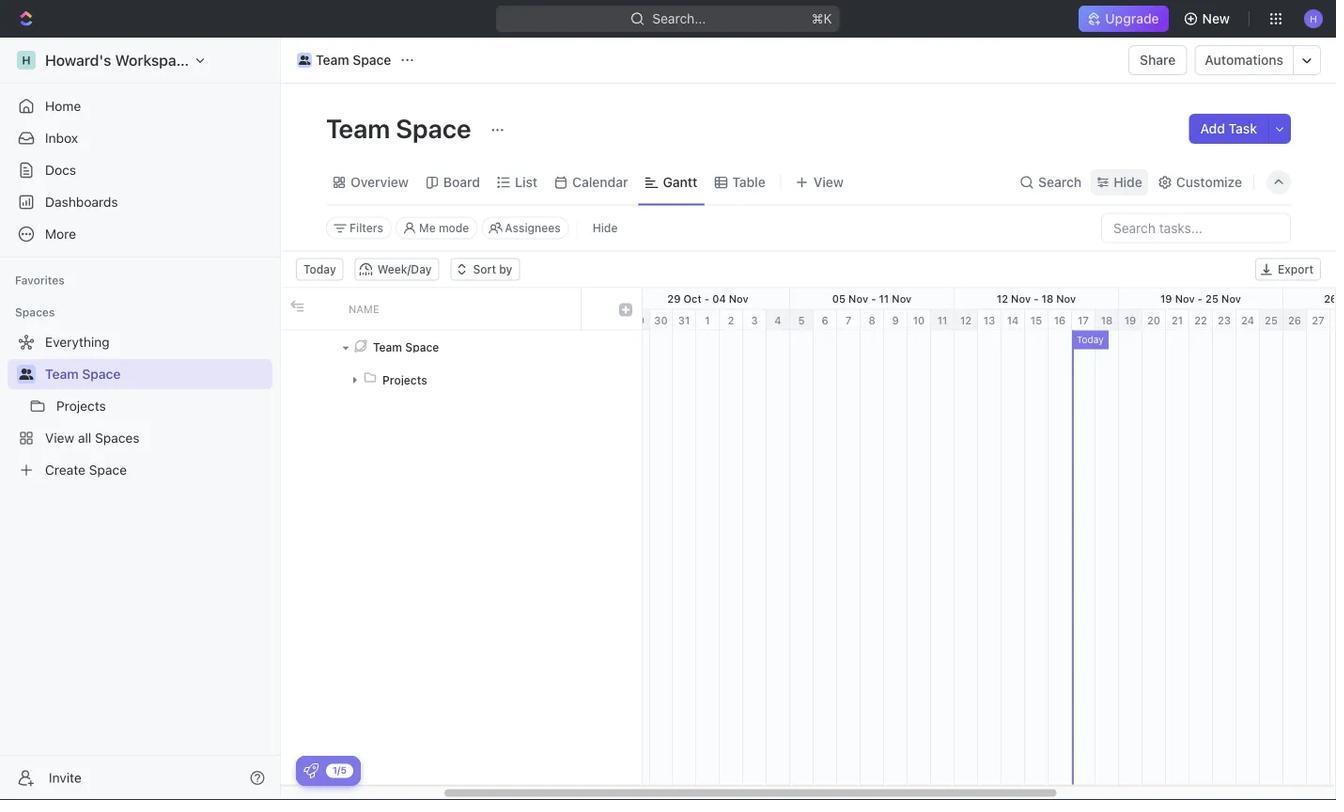 Task type: locate. For each thing, give the bounding box(es) containing it.
19 up the 21
[[1161, 292, 1173, 305]]

0 vertical spatial hide
[[1114, 174, 1143, 190]]

today
[[304, 263, 336, 276], [1077, 334, 1104, 345]]

18 right 17 element
[[1101, 314, 1113, 326]]

1 horizontal spatial 25
[[1265, 314, 1278, 326]]

0 horizontal spatial 12
[[961, 314, 972, 326]]

0 horizontal spatial 19
[[1125, 314, 1137, 326]]

26 for 26 element
[[1289, 314, 1302, 326]]

tree grid
[[281, 288, 642, 785]]

oct
[[684, 292, 702, 305]]

row group
[[281, 330, 642, 785]]

export button
[[1256, 258, 1322, 281]]

9
[[893, 314, 899, 326]]

1 horizontal spatial 29
[[668, 292, 681, 305]]

0 horizontal spatial 26
[[1289, 314, 1302, 326]]

upgrade
[[1106, 11, 1160, 26]]

4 - from the left
[[1198, 292, 1203, 305]]

1 vertical spatial projects
[[56, 398, 106, 414]]

space up the 'board' link
[[396, 112, 471, 143]]

calendar
[[573, 174, 628, 190]]

05
[[833, 292, 846, 305]]

new button
[[1177, 4, 1242, 34]]

tree inside sidebar navigation
[[8, 327, 273, 485]]

view
[[814, 174, 844, 190], [45, 430, 74, 446]]

team space right user group icon
[[316, 52, 391, 68]]

home
[[45, 98, 81, 114]]

space down view all spaces
[[89, 462, 127, 478]]

12 for 12 nov - 18 nov
[[997, 292, 1009, 305]]

today down filters dropdown button
[[304, 263, 336, 276]]

view right table
[[814, 174, 844, 190]]

26 up "28" element
[[1325, 292, 1337, 305]]

projects - 0.00% row
[[281, 363, 642, 396]]

0 vertical spatial 25
[[1206, 292, 1219, 305]]

0 horizontal spatial projects
[[56, 398, 106, 414]]

sort by button
[[451, 258, 520, 281]]

- for 11
[[872, 292, 877, 305]]

1 vertical spatial 12
[[961, 314, 972, 326]]

- up 22
[[1198, 292, 1203, 305]]

0 horizontal spatial  image
[[291, 299, 304, 313]]

sort by
[[473, 263, 513, 276]]

29 left 30 in the left of the page
[[632, 314, 645, 326]]

11
[[879, 292, 890, 305], [938, 314, 948, 326]]

space up projects cell
[[405, 340, 439, 353]]

invite
[[49, 770, 82, 785]]

4
[[775, 314, 782, 326]]

- up 15
[[1034, 292, 1039, 305]]

share
[[1140, 52, 1176, 68]]

search button
[[1014, 169, 1088, 196]]

26 for 26 nov - 02 dec element
[[1325, 292, 1337, 305]]

0 vertical spatial team space link
[[292, 49, 396, 71]]

me
[[419, 221, 436, 235]]

1 horizontal spatial 19
[[1161, 292, 1173, 305]]

4 column header from the left
[[610, 288, 642, 330]]

25 element
[[1261, 310, 1284, 330]]

0 vertical spatial projects
[[383, 373, 427, 386]]

18 element
[[1096, 310, 1120, 330]]

25
[[1206, 292, 1219, 305], [1265, 314, 1278, 326]]

1 horizontal spatial projects
[[383, 373, 427, 386]]

27 element
[[1308, 310, 1331, 330]]

space inside cell
[[405, 340, 439, 353]]

1 vertical spatial h
[[22, 54, 31, 67]]

0 vertical spatial 18
[[1042, 292, 1054, 305]]

nov right 04
[[729, 292, 749, 305]]

15
[[1031, 314, 1043, 326]]

dashboards
[[45, 194, 118, 210]]

team down name
[[373, 340, 402, 353]]

12 up 14
[[997, 292, 1009, 305]]

space down everything
[[82, 366, 121, 382]]

6
[[822, 314, 829, 326]]

nov right 05
[[849, 292, 869, 305]]

team space inside cell
[[373, 340, 439, 353]]

projects up 'all'
[[56, 398, 106, 414]]

nov up 21 element
[[1176, 292, 1195, 305]]

 image
[[291, 299, 304, 313], [620, 303, 633, 316]]

- left 04
[[705, 292, 710, 305]]

board link
[[440, 169, 480, 196]]

1 horizontal spatial 11
[[938, 314, 948, 326]]

nov up 23 element
[[1222, 292, 1242, 305]]

18 inside 18 element
[[1101, 314, 1113, 326]]

workspace
[[115, 51, 193, 69]]

0 horizontal spatial today
[[304, 263, 336, 276]]

add
[[1201, 121, 1226, 136]]

nov up 14 element
[[1012, 292, 1031, 305]]

space
[[353, 52, 391, 68], [396, 112, 471, 143], [405, 340, 439, 353], [82, 366, 121, 382], [89, 462, 127, 478]]

0 horizontal spatial 18
[[1042, 292, 1054, 305]]

2 nov from the left
[[849, 292, 869, 305]]

 image down today button
[[291, 299, 304, 313]]

1 - from the left
[[705, 292, 710, 305]]

tree grid containing team space
[[281, 288, 642, 785]]

nov up 16 element on the right of the page
[[1057, 292, 1077, 305]]

23 element
[[1214, 310, 1237, 330]]

1 horizontal spatial 12
[[997, 292, 1009, 305]]

name
[[349, 303, 379, 315]]

more button
[[8, 219, 273, 249]]

11 element
[[932, 310, 955, 330]]

create space link
[[8, 455, 269, 485]]

-
[[705, 292, 710, 305], [872, 292, 877, 305], [1034, 292, 1039, 305], [1198, 292, 1203, 305]]

team space inside sidebar navigation
[[45, 366, 121, 382]]

- up 8
[[872, 292, 877, 305]]

1 horizontal spatial view
[[814, 174, 844, 190]]

2 - from the left
[[872, 292, 877, 305]]

19 nov - 25 nov
[[1161, 292, 1242, 305]]

0 vertical spatial 29
[[668, 292, 681, 305]]

1 vertical spatial 29
[[632, 314, 645, 326]]

h inside "element"
[[22, 54, 31, 67]]

view button
[[789, 160, 851, 204]]

nov up 9
[[892, 292, 912, 305]]

30
[[655, 314, 668, 326]]

user group image
[[299, 55, 310, 65]]

hide down calendar on the top left of page
[[593, 221, 618, 235]]

1 column header from the left
[[281, 288, 309, 330]]

spaces
[[15, 306, 55, 319], [95, 430, 140, 446]]

3 column header from the left
[[582, 288, 610, 330]]

view left 'all'
[[45, 430, 74, 446]]

0 vertical spatial view
[[814, 174, 844, 190]]

 image left 30 in the left of the page
[[620, 303, 633, 316]]

2 column header from the left
[[309, 288, 337, 330]]

12 element
[[955, 310, 979, 330]]

0 horizontal spatial team space link
[[45, 359, 269, 389]]

1 horizontal spatial 26
[[1325, 292, 1337, 305]]

3 - from the left
[[1034, 292, 1039, 305]]

0 horizontal spatial 29
[[632, 314, 645, 326]]

search
[[1039, 174, 1082, 190]]

tree containing everything
[[8, 327, 273, 485]]

18 inside 12 nov - 18 nov element
[[1042, 292, 1054, 305]]

0 horizontal spatial h
[[22, 54, 31, 67]]

hide right search
[[1114, 174, 1143, 190]]

dashboards link
[[8, 187, 273, 217]]

nov
[[729, 292, 749, 305], [849, 292, 869, 305], [892, 292, 912, 305], [1012, 292, 1031, 305], [1057, 292, 1077, 305], [1176, 292, 1195, 305], [1222, 292, 1242, 305]]

3 nov from the left
[[892, 292, 912, 305]]

0 vertical spatial h
[[1311, 13, 1318, 24]]

25 right 24 element on the right of the page
[[1265, 314, 1278, 326]]

docs link
[[8, 155, 273, 185]]

 image for first column header from the left
[[291, 299, 304, 313]]

19
[[1161, 292, 1173, 305], [1125, 314, 1137, 326]]

inbox
[[45, 130, 78, 146]]

gantt link
[[659, 169, 698, 196]]

29 left oct
[[668, 292, 681, 305]]

name row
[[281, 288, 642, 330]]

1 horizontal spatial 18
[[1101, 314, 1113, 326]]

26 right 25 element
[[1289, 314, 1302, 326]]

1 vertical spatial 18
[[1101, 314, 1113, 326]]

projects
[[383, 373, 427, 386], [56, 398, 106, 414]]

all
[[78, 430, 91, 446]]

1 vertical spatial hide
[[593, 221, 618, 235]]

team down everything
[[45, 366, 79, 382]]

25 up 22 element
[[1206, 292, 1219, 305]]

hide
[[1114, 174, 1143, 190], [593, 221, 618, 235]]

1 horizontal spatial  image
[[620, 303, 633, 316]]

projects inside tree
[[56, 398, 106, 414]]

1 vertical spatial view
[[45, 430, 74, 446]]

1 horizontal spatial team space link
[[292, 49, 396, 71]]

1 horizontal spatial hide
[[1114, 174, 1143, 190]]

21 element
[[1167, 310, 1190, 330]]

1 vertical spatial 19
[[1125, 314, 1137, 326]]

name column header
[[337, 288, 582, 330]]

0 horizontal spatial hide
[[593, 221, 618, 235]]

5
[[799, 314, 805, 326]]

share button
[[1129, 45, 1188, 75]]

team space down everything
[[45, 366, 121, 382]]

1 vertical spatial team space link
[[45, 359, 269, 389]]

sort by button
[[451, 258, 520, 281]]

view inside sidebar navigation
[[45, 430, 74, 446]]

26
[[1325, 292, 1337, 305], [1289, 314, 1302, 326]]

view inside button
[[814, 174, 844, 190]]

overview link
[[347, 169, 409, 196]]

0 vertical spatial 12
[[997, 292, 1009, 305]]

projects down team space cell on the left top of page
[[383, 373, 427, 386]]

1 horizontal spatial h
[[1311, 13, 1318, 24]]

31 element
[[673, 310, 697, 330]]

favorites
[[15, 274, 65, 287]]

0 horizontal spatial 11
[[879, 292, 890, 305]]

1 vertical spatial 25
[[1265, 314, 1278, 326]]

0 vertical spatial 26
[[1325, 292, 1337, 305]]

tree
[[8, 327, 273, 485]]

1 vertical spatial 26
[[1289, 314, 1302, 326]]

1/5
[[333, 765, 347, 776]]

05 nov - 11 nov
[[833, 292, 912, 305]]

0 horizontal spatial view
[[45, 430, 74, 446]]

0 horizontal spatial spaces
[[15, 306, 55, 319]]

space right user group icon
[[353, 52, 391, 68]]

1 horizontal spatial today
[[1077, 334, 1104, 345]]

18 up 15 element
[[1042, 292, 1054, 305]]

12
[[997, 292, 1009, 305], [961, 314, 972, 326]]

spaces down favorites button
[[15, 306, 55, 319]]

assignees
[[505, 221, 561, 235]]

h
[[1311, 13, 1318, 24], [22, 54, 31, 67]]

today down 17 element
[[1077, 334, 1104, 345]]

0 vertical spatial today
[[304, 263, 336, 276]]

export
[[1279, 263, 1314, 276]]

hide button
[[585, 217, 626, 239]]

1 horizontal spatial spaces
[[95, 430, 140, 446]]

19 right 18 element on the top right
[[1125, 314, 1137, 326]]

team space cell
[[337, 330, 582, 363]]

24
[[1242, 314, 1255, 326]]

table link
[[729, 169, 766, 196]]

28 element
[[1331, 310, 1337, 330]]

view all spaces link
[[8, 423, 269, 453]]

- for 25
[[1198, 292, 1203, 305]]

0 vertical spatial 19
[[1161, 292, 1173, 305]]

team
[[316, 52, 349, 68], [326, 112, 390, 143], [373, 340, 402, 353], [45, 366, 79, 382]]

12 right 11 element
[[961, 314, 972, 326]]

column header
[[281, 288, 309, 330], [309, 288, 337, 330], [582, 288, 610, 330], [610, 288, 642, 330]]

spaces right 'all'
[[95, 430, 140, 446]]

team space down name
[[373, 340, 439, 353]]

team space
[[316, 52, 391, 68], [326, 112, 477, 143], [373, 340, 439, 353], [45, 366, 121, 382]]



Task type: describe. For each thing, give the bounding box(es) containing it.
- for 18
[[1034, 292, 1039, 305]]

31
[[679, 314, 690, 326]]

gantt
[[663, 174, 698, 190]]

inbox link
[[8, 123, 273, 153]]

27
[[1313, 314, 1325, 326]]

automations button
[[1196, 46, 1294, 74]]

me mode button
[[396, 217, 478, 239]]

22 element
[[1190, 310, 1214, 330]]

upgrade link
[[1080, 6, 1169, 32]]

customize button
[[1152, 169, 1248, 196]]

19 for 19 nov - 25 nov
[[1161, 292, 1173, 305]]

3
[[752, 314, 758, 326]]

team up overview 'link'
[[326, 112, 390, 143]]

- for 04
[[705, 292, 710, 305]]

12 for 12
[[961, 314, 972, 326]]

create space
[[45, 462, 127, 478]]

onboarding checklist button element
[[304, 763, 319, 778]]

1 vertical spatial 11
[[938, 314, 948, 326]]

0 vertical spatial 11
[[879, 292, 890, 305]]

list link
[[511, 169, 538, 196]]

view for view all spaces
[[45, 430, 74, 446]]

home link
[[8, 91, 273, 121]]

10 element
[[908, 310, 932, 330]]

29 oct - 04 nov
[[668, 292, 749, 305]]

filters
[[350, 221, 384, 235]]

12 nov - 18 nov element
[[955, 288, 1120, 309]]

search...
[[653, 11, 706, 26]]

16
[[1054, 314, 1066, 326]]

Search tasks... text field
[[1103, 214, 1291, 242]]

mode
[[439, 221, 469, 235]]

1 vertical spatial today
[[1077, 334, 1104, 345]]

today inside today button
[[304, 263, 336, 276]]

29 oct - 04 nov element
[[627, 288, 791, 309]]

create
[[45, 462, 86, 478]]

1 vertical spatial spaces
[[95, 430, 140, 446]]

sort
[[473, 263, 496, 276]]

29 for 29
[[632, 314, 645, 326]]

20 element
[[1143, 310, 1167, 330]]

today button
[[296, 258, 344, 281]]

space inside 'link'
[[89, 462, 127, 478]]

team inside sidebar navigation
[[45, 366, 79, 382]]

table
[[733, 174, 766, 190]]

filters button
[[326, 217, 392, 239]]

howard's
[[45, 51, 111, 69]]

1 nov from the left
[[729, 292, 749, 305]]

12 nov - 18 nov
[[997, 292, 1077, 305]]

24 element
[[1237, 310, 1261, 330]]

19 for 19
[[1125, 314, 1137, 326]]

customize
[[1177, 174, 1243, 190]]

20
[[1148, 314, 1161, 326]]

overview
[[351, 174, 409, 190]]

projects cell
[[337, 363, 582, 396]]

10
[[914, 314, 925, 326]]

⌘k
[[812, 11, 833, 26]]

howard's workspace, , element
[[17, 51, 36, 70]]

26 nov - 02 dec element
[[1284, 288, 1337, 309]]

docs
[[45, 162, 76, 178]]

21
[[1172, 314, 1184, 326]]

hide inside dropdown button
[[1114, 174, 1143, 190]]

17 element
[[1073, 310, 1096, 330]]

29 for 29 oct - 04 nov
[[668, 292, 681, 305]]

by
[[499, 263, 513, 276]]

team space - 0.00% row
[[281, 330, 642, 363]]

29 element
[[627, 310, 651, 330]]

6 nov from the left
[[1176, 292, 1195, 305]]

h inside "dropdown button"
[[1311, 13, 1318, 24]]

05 nov - 11 nov element
[[791, 288, 955, 309]]

4 nov from the left
[[1012, 292, 1031, 305]]

task
[[1229, 121, 1258, 136]]

14 element
[[1002, 310, 1026, 330]]

04
[[713, 292, 726, 305]]

week/day button
[[355, 258, 439, 281]]

22
[[1195, 314, 1208, 326]]

16 element
[[1049, 310, 1073, 330]]

team right user group icon
[[316, 52, 349, 68]]

0 horizontal spatial 25
[[1206, 292, 1219, 305]]

add task
[[1201, 121, 1258, 136]]

8
[[869, 314, 876, 326]]

2
[[728, 314, 735, 326]]

calendar link
[[569, 169, 628, 196]]

team space up 'overview'
[[326, 112, 477, 143]]

13 element
[[979, 310, 1002, 330]]

15 element
[[1026, 310, 1049, 330]]

onboarding checklist button image
[[304, 763, 319, 778]]

7
[[846, 314, 852, 326]]

everything
[[45, 334, 110, 350]]

automations
[[1206, 52, 1284, 68]]

19 nov - 25 nov element
[[1120, 288, 1284, 309]]

23
[[1218, 314, 1232, 326]]

14
[[1007, 314, 1019, 326]]

0 vertical spatial spaces
[[15, 306, 55, 319]]

view for view
[[814, 174, 844, 190]]

row group containing team space
[[281, 330, 642, 785]]

everything link
[[8, 327, 269, 357]]

howard's workspace
[[45, 51, 193, 69]]

week/day button
[[355, 258, 439, 281]]

me mode
[[419, 221, 469, 235]]

 image for 4th column header from the left
[[620, 303, 633, 316]]

user group image
[[19, 369, 33, 380]]

5 nov from the left
[[1057, 292, 1077, 305]]

sidebar navigation
[[0, 38, 285, 800]]

hide inside button
[[593, 221, 618, 235]]

view button
[[789, 169, 851, 196]]

list
[[515, 174, 538, 190]]

favorites button
[[8, 269, 72, 291]]

1
[[705, 314, 710, 326]]

7 nov from the left
[[1222, 292, 1242, 305]]

19 element
[[1120, 310, 1143, 330]]

assignees button
[[482, 217, 569, 239]]

new
[[1203, 11, 1231, 26]]

26 element
[[1284, 310, 1308, 330]]

30 element
[[651, 310, 673, 330]]

17
[[1078, 314, 1089, 326]]

week/day
[[378, 263, 432, 276]]

projects inside cell
[[383, 373, 427, 386]]

view all spaces
[[45, 430, 140, 446]]

team inside cell
[[373, 340, 402, 353]]

hide button
[[1092, 169, 1149, 196]]

projects link
[[56, 391, 269, 421]]

board
[[444, 174, 480, 190]]



Task type: vqa. For each thing, say whether or not it's contained in the screenshot.
the topmost Activity
no



